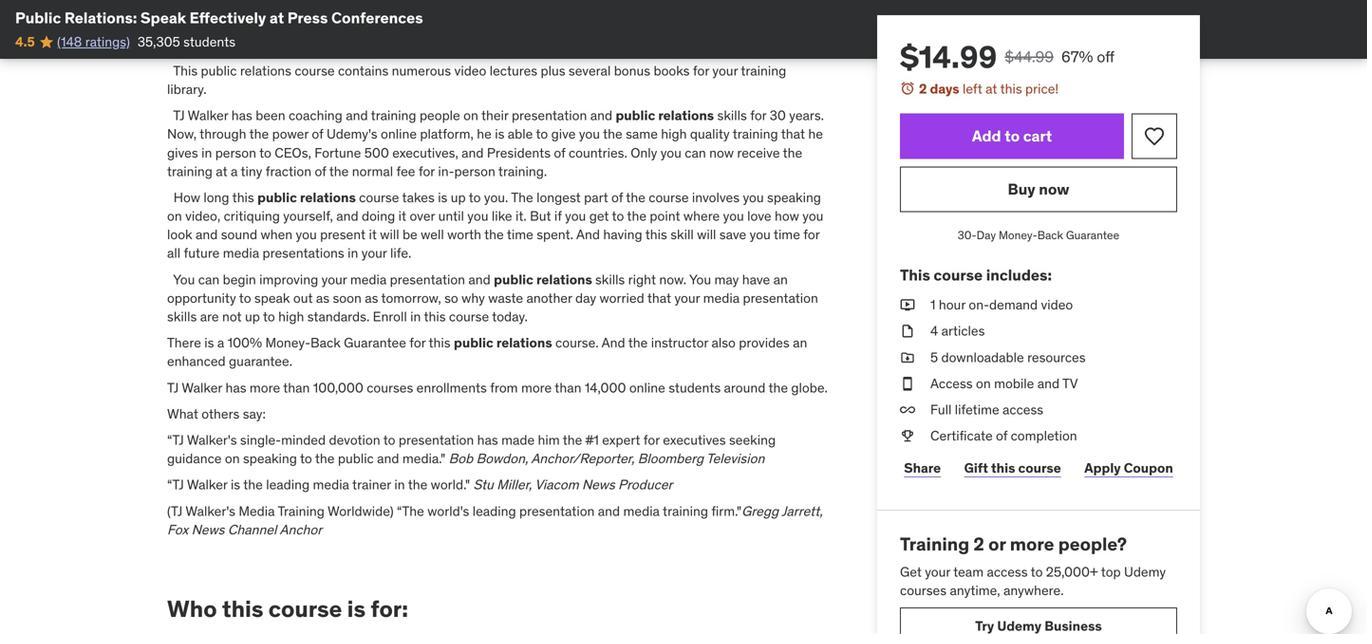 Task type: describe. For each thing, give the bounding box(es) containing it.
35,305
[[138, 33, 180, 50]]

your inside course takes is up to you. the longest part of the course involves you speaking on video, critiquing yourself, and doing it over until you like it. but if you get to the point where you love how you look and sound when you present it will be well worth the time spent. and having this skill will save you time for all future media presentations in your life.
[[362, 245, 387, 262]]

walker for tj walker has more than 100,000 courses enrollments from more than 14,000 online students around the globe. what others say:
[[182, 379, 222, 396]]

this course includes:
[[900, 265, 1052, 285]]

worth
[[447, 226, 481, 243]]

who this course is for:
[[167, 595, 408, 623]]

course. and the instructor also provides an enhanced guarantee.
[[167, 334, 807, 370]]

wishlist image
[[1143, 125, 1166, 148]]

years.
[[789, 107, 824, 124]]

you up countries.
[[579, 125, 600, 143]]

anchor/reporter,
[[531, 450, 635, 467]]

having
[[603, 226, 642, 243]]

tj walker has been coaching and training people on their presentation and public relations
[[167, 107, 714, 124]]

to up tiny
[[259, 144, 271, 161]]

on left their
[[463, 107, 478, 124]]

coupon
[[1124, 459, 1173, 476]]

0 horizontal spatial training
[[278, 503, 325, 520]]

the inside tj walker has more than 100,000 courses enrollments from more than 14,000 online students around the globe. what others say:
[[769, 379, 788, 396]]

speaking inside '"tj walker's single-minded devotion to presentation has made him the #1 expert for executives seeking guidance on speaking to the public and media."'
[[243, 450, 297, 467]]

look
[[167, 226, 192, 243]]

firm."
[[712, 503, 742, 520]]

public down today.
[[454, 334, 494, 351]]

training.
[[498, 163, 547, 180]]

jarrett,
[[782, 503, 823, 520]]

library.
[[167, 81, 207, 98]]

him
[[538, 432, 560, 449]]

that inside the skills for 30 years. now, through the power of udemy's online platform, he is able to give you the same high quality training that he gives in person to ceos, fortune 500 executives, and presidents of countries. only you can now receive the training at a tiny fraction of the normal fee for in-person training.
[[781, 125, 805, 143]]

xsmall image for 5
[[900, 348, 915, 367]]

bowdon,
[[476, 450, 528, 467]]

of down fortune
[[315, 163, 326, 180]]

now inside buy now button
[[1039, 179, 1070, 199]]

add to cart button
[[900, 114, 1124, 159]]

life.
[[390, 245, 412, 262]]

at inside the skills for 30 years. now, through the power of udemy's online platform, he is able to give you the same high quality training that he gives in person to ceos, fortune 500 executives, and presidents of countries. only you can now receive the training at a tiny fraction of the normal fee for in-person training.
[[216, 163, 228, 180]]

2 he from the left
[[808, 125, 823, 143]]

expert
[[602, 432, 640, 449]]

skills for you can begin improving your media presentation and public relations
[[595, 271, 625, 288]]

people
[[420, 107, 460, 124]]

normal
[[352, 163, 393, 180]]

fraction
[[266, 163, 312, 180]]

"tj for "tj walker's single-minded devotion to presentation has made him the #1 expert for executives seeking guidance on speaking to the public and media."
[[167, 432, 184, 449]]

1
[[931, 296, 936, 313]]

"tj walker's single-minded devotion to presentation has made him the #1 expert for executives seeking guidance on speaking to the public and media."
[[167, 432, 776, 467]]

to down speak
[[263, 308, 275, 325]]

to inside button
[[1005, 126, 1020, 146]]

media inside skills right now. you may have an opportunity to speak out as soon as tomorrow, so why waste another day worried that your media presentation skills are not up to high standards. enroll in this course today.
[[703, 290, 740, 307]]

takes
[[402, 189, 435, 206]]

30-
[[958, 228, 977, 243]]

public down fraction
[[257, 189, 297, 206]]

and up udemy's
[[346, 107, 368, 124]]

for down executives,
[[419, 163, 435, 180]]

training up 500
[[371, 107, 416, 124]]

all
[[167, 245, 181, 262]]

worried
[[600, 290, 644, 307]]

2 than from the left
[[555, 379, 582, 396]]

30-day money-back guarantee
[[958, 228, 1120, 243]]

0 horizontal spatial students
[[183, 33, 236, 50]]

yourself,
[[283, 208, 333, 225]]

5
[[931, 349, 938, 366]]

gregg jarrett, fox news channel anchor
[[167, 503, 823, 538]]

courses inside training 2 or more people? get your team access to 25,000+ top udemy courses anytime, anywhere.
[[900, 582, 947, 599]]

only
[[631, 144, 657, 161]]

improving
[[259, 271, 318, 288]]

1 will from the left
[[380, 226, 399, 243]]

presentation up give
[[512, 107, 587, 124]]

top
[[1101, 564, 1121, 581]]

has for been
[[231, 107, 252, 124]]

not
[[222, 308, 242, 325]]

course down anchor on the left
[[269, 595, 342, 623]]

this inside skills right now. you may have an opportunity to speak out as soon as tomorrow, so why waste another day worried that your media presentation skills are not up to high standards. enroll in this course today.
[[424, 308, 446, 325]]

begin
[[223, 271, 256, 288]]

of down coaching
[[312, 125, 323, 143]]

0 horizontal spatial it
[[369, 226, 377, 243]]

and up present
[[336, 208, 359, 225]]

1 vertical spatial leading
[[473, 503, 516, 520]]

media up worldwide)
[[313, 476, 349, 493]]

"the
[[397, 503, 424, 520]]

bob bowdon, anchor/reporter, bloomberg television
[[449, 450, 765, 467]]

press
[[287, 8, 328, 28]]

to left you.
[[469, 189, 481, 206]]

to down 'minded'
[[300, 450, 312, 467]]

course up doing
[[359, 189, 399, 206]]

public up same
[[616, 107, 655, 124]]

waste
[[488, 290, 523, 307]]

xsmall image for certificate
[[900, 427, 915, 445]]

training down gives
[[167, 163, 213, 180]]

0 vertical spatial it
[[398, 208, 406, 225]]

left
[[963, 80, 983, 97]]

xsmall image for access
[[900, 374, 915, 393]]

now inside the skills for 30 years. now, through the power of udemy's online platform, he is able to give you the same high quality training that he gives in person to ceos, fortune 500 executives, and presidents of countries. only you can now receive the training at a tiny fraction of the normal fee for in-person training.
[[709, 144, 734, 161]]

get
[[900, 564, 922, 581]]

your inside training 2 or more people? get your team access to 25,000+ top udemy courses anytime, anywhere.
[[925, 564, 951, 581]]

1 horizontal spatial back
[[1038, 228, 1063, 243]]

made
[[501, 432, 535, 449]]

30
[[770, 107, 786, 124]]

up inside skills right now. you may have an opportunity to speak out as soon as tomorrow, so why waste another day worried that your media presentation skills are not up to high standards. enroll in this course today.
[[245, 308, 260, 325]]

have
[[742, 271, 770, 288]]

relations down today.
[[496, 334, 552, 351]]

high inside skills right now. you may have an opportunity to speak out as soon as tomorrow, so why waste another day worried that your media presentation skills are not up to high standards. enroll in this course today.
[[278, 308, 304, 325]]

your up soon
[[322, 271, 347, 288]]

media down producer
[[623, 503, 660, 520]]

presentation up tomorrow,
[[390, 271, 465, 288]]

1 time from the left
[[507, 226, 533, 243]]

4 articles
[[931, 323, 985, 340]]

includes:
[[986, 265, 1052, 285]]

online inside the skills for 30 years. now, through the power of udemy's online platform, he is able to give you the same high quality training that he gives in person to ceos, fortune 500 executives, and presidents of countries. only you can now receive the training at a tiny fraction of the normal fee for in-person training.
[[381, 125, 417, 143]]

this for this course includes:
[[900, 265, 930, 285]]

now,
[[167, 125, 197, 143]]

"tj for "tj walker is the leading media trainer in the world." stu miller, viacom news producer
[[167, 476, 184, 493]]

speaking inside course takes is up to you. the longest part of the course involves you speaking on video, critiquing yourself, and doing it over until you like it. but if you get to the point where you love how you look and sound when you present it will be well worth the time spent. and having this skill will save you time for all future media presentations in your life.
[[767, 189, 821, 206]]

enroll
[[373, 308, 407, 325]]

your inside the 'this public relations course contains numerous video lectures plus several bonus books for your training library.'
[[713, 62, 738, 79]]

1 horizontal spatial money-
[[999, 228, 1038, 243]]

4.5
[[15, 33, 35, 50]]

over
[[410, 208, 435, 225]]

viacom
[[535, 476, 579, 493]]

if
[[554, 208, 562, 225]]

course up point
[[649, 189, 689, 206]]

public relations: speak effectively at press conferences
[[15, 8, 423, 28]]

2 as from the left
[[365, 290, 378, 307]]

is up enhanced
[[204, 334, 214, 351]]

0 horizontal spatial person
[[215, 144, 256, 161]]

future
[[184, 245, 220, 262]]

is left for:
[[347, 595, 366, 623]]

of down give
[[554, 144, 566, 161]]

2 vertical spatial skills
[[167, 308, 197, 325]]

67%
[[1062, 47, 1093, 66]]

for:
[[371, 595, 408, 623]]

so
[[444, 290, 458, 307]]

is inside course takes is up to you. the longest part of the course involves you speaking on video, critiquing yourself, and doing it over until you like it. but if you get to the point where you love how you look and sound when you present it will be well worth the time spent. and having this skill will save you time for all future media presentations in your life.
[[438, 189, 448, 206]]

for down tomorrow,
[[409, 334, 426, 351]]

(148
[[57, 33, 82, 50]]

is up media
[[231, 476, 240, 493]]

1 horizontal spatial at
[[270, 8, 284, 28]]

apply
[[1085, 459, 1121, 476]]

video inside the 'this public relations course contains numerous video lectures plus several bonus books for your training library.'
[[454, 62, 486, 79]]

for inside '"tj walker's single-minded devotion to presentation has made him the #1 expert for executives seeking guidance on speaking to the public and media."'
[[644, 432, 660, 449]]

can inside the skills for 30 years. now, through the power of udemy's online platform, he is able to give you the same high quality training that he gives in person to ceos, fortune 500 executives, and presidents of countries. only you can now receive the training at a tiny fraction of the normal fee for in-person training.
[[685, 144, 706, 161]]

and down video,
[[196, 226, 218, 243]]

for left 30
[[750, 107, 767, 124]]

and up why
[[469, 271, 491, 288]]

course up hour
[[934, 265, 983, 285]]

relations up quality
[[658, 107, 714, 124]]

spent.
[[537, 226, 574, 243]]

0 horizontal spatial money-
[[265, 334, 311, 351]]

1 vertical spatial at
[[986, 80, 997, 97]]

and left tv
[[1038, 375, 1060, 392]]

their
[[481, 107, 509, 124]]

you up save
[[723, 208, 744, 225]]

more for training
[[1010, 533, 1054, 556]]

"tj walker is the leading media trainer in the world." stu miller, viacom news producer
[[167, 476, 673, 493]]

0 horizontal spatial back
[[311, 334, 341, 351]]

or
[[989, 533, 1006, 556]]

you down yourself,
[[296, 226, 317, 243]]

and inside course. and the instructor also provides an enhanced guarantee.
[[602, 334, 625, 351]]

in inside the skills for 30 years. now, through the power of udemy's online platform, he is able to give you the same high quality training that he gives in person to ceos, fortune 500 executives, and presidents of countries. only you can now receive the training at a tiny fraction of the normal fee for in-person training.
[[201, 144, 212, 161]]

trainer
[[352, 476, 391, 493]]

articles
[[942, 323, 985, 340]]

to left give
[[536, 125, 548, 143]]

you right how at right top
[[803, 208, 824, 225]]

relations course
[[240, 62, 335, 79]]

provides
[[739, 334, 790, 351]]

and up countries.
[[590, 107, 613, 124]]

skills for tj walker has been coaching and training people on their presentation and public relations
[[717, 107, 747, 124]]

to down the "begin"
[[239, 290, 251, 307]]

also
[[712, 334, 736, 351]]

xsmall image for 1
[[900, 296, 915, 314]]

and down producer
[[598, 503, 620, 520]]

and inside the skills for 30 years. now, through the power of udemy's online platform, he is able to give you the same high quality training that he gives in person to ceos, fortune 500 executives, and presidents of countries. only you can now receive the training at a tiny fraction of the normal fee for in-person training.
[[462, 144, 484, 161]]

soon
[[333, 290, 362, 307]]

it.
[[516, 208, 527, 225]]

walker's for (tj
[[185, 503, 235, 520]]

presentations
[[263, 245, 344, 262]]

well
[[421, 226, 444, 243]]

guarantee.
[[229, 353, 292, 370]]

critiquing
[[224, 208, 280, 225]]

single-
[[240, 432, 281, 449]]

0 vertical spatial guarantee
[[1066, 228, 1120, 243]]

training up 'receive'
[[733, 125, 778, 143]]

love
[[747, 208, 772, 225]]

say:
[[243, 405, 266, 422]]

1 as from the left
[[316, 290, 330, 307]]

0 horizontal spatial guarantee
[[344, 334, 406, 351]]

walker for "tj walker is the leading media trainer in the world." stu miller, viacom news producer
[[187, 476, 227, 493]]

for inside the 'this public relations course contains numerous video lectures plus several bonus books for your training library.'
[[693, 62, 709, 79]]

miller,
[[497, 476, 532, 493]]

tv
[[1063, 375, 1078, 392]]

of down full lifetime access
[[996, 427, 1008, 444]]

online inside tj walker has more than 100,000 courses enrollments from more than 14,000 online students around the globe. what others say:
[[629, 379, 665, 396]]



Task type: locate. For each thing, give the bounding box(es) containing it.
for inside course takes is up to you. the longest part of the course involves you speaking on video, critiquing yourself, and doing it over until you like it. but if you get to the point where you love how you look and sound when you present it will be well worth the time spent. and having this skill will save you time for all future media presentations in your life.
[[804, 226, 820, 243]]

point
[[650, 208, 680, 225]]

$14.99 $44.99 67% off
[[900, 38, 1115, 76]]

access
[[931, 375, 973, 392]]

money- right day
[[999, 228, 1038, 243]]

2 right alarm icon
[[919, 80, 927, 97]]

walker inside tj walker has more than 100,000 courses enrollments from more than 14,000 online students around the globe. what others say:
[[182, 379, 222, 396]]

walker for tj walker has been coaching and training people on their presentation and public relations
[[188, 107, 228, 124]]

you up opportunity
[[173, 271, 195, 288]]

1 you from the left
[[173, 271, 195, 288]]

but
[[530, 208, 551, 225]]

training inside training 2 or more people? get your team access to 25,000+ top udemy courses anytime, anywhere.
[[900, 533, 970, 556]]

1 vertical spatial training
[[900, 533, 970, 556]]

0 horizontal spatial and
[[576, 226, 600, 243]]

tj up now, on the left
[[173, 107, 185, 124]]

you.
[[484, 189, 508, 206]]

you
[[173, 271, 195, 288], [689, 271, 711, 288]]

your left life.
[[362, 245, 387, 262]]

a inside the skills for 30 years. now, through the power of udemy's online platform, he is able to give you the same high quality training that he gives in person to ceos, fortune 500 executives, and presidents of countries. only you can now receive the training at a tiny fraction of the normal fee for in-person training.
[[231, 163, 238, 180]]

0 horizontal spatial more
[[250, 379, 280, 396]]

how
[[775, 208, 799, 225]]

tj walker has more than 100,000 courses enrollments from more than 14,000 online students around the globe. what others say:
[[167, 379, 828, 422]]

at
[[270, 8, 284, 28], [986, 80, 997, 97], [216, 163, 228, 180]]

access down mobile
[[1003, 401, 1044, 418]]

(tj walker's media training worldwide) "the world's leading presentation and media training firm."
[[167, 503, 742, 520]]

0 vertical spatial news
[[582, 476, 615, 493]]

tj inside tj walker has more than 100,000 courses enrollments from more than 14,000 online students around the globe. what others say:
[[167, 379, 179, 396]]

1 horizontal spatial guarantee
[[1066, 228, 1120, 243]]

0 vertical spatial xsmall image
[[900, 348, 915, 367]]

1 vertical spatial that
[[647, 290, 671, 307]]

from
[[490, 379, 518, 396]]

may
[[715, 271, 739, 288]]

course.
[[556, 334, 599, 351]]

lifetime
[[955, 401, 1000, 418]]

0 vertical spatial an
[[773, 271, 788, 288]]

0 vertical spatial access
[[1003, 401, 1044, 418]]

around
[[724, 379, 766, 396]]

1 horizontal spatial training
[[900, 533, 970, 556]]

1 horizontal spatial skills
[[595, 271, 625, 288]]

1 horizontal spatial now
[[1039, 179, 1070, 199]]

involves
[[692, 189, 740, 206]]

0 vertical spatial training
[[278, 503, 325, 520]]

1 vertical spatial guarantee
[[344, 334, 406, 351]]

video left the "lectures"
[[454, 62, 486, 79]]

presentation down viacom
[[519, 503, 595, 520]]

more for tj
[[250, 379, 280, 396]]

0 vertical spatial courses
[[367, 379, 413, 396]]

relations up yourself,
[[300, 189, 356, 206]]

certificate
[[931, 427, 993, 444]]

an inside skills right now. you may have an opportunity to speak out as soon as tomorrow, so why waste another day worried that your media presentation skills are not up to high standards. enroll in this course today.
[[773, 271, 788, 288]]

0 vertical spatial at
[[270, 8, 284, 28]]

of right part
[[612, 189, 623, 206]]

1 vertical spatial money-
[[265, 334, 311, 351]]

access inside training 2 or more people? get your team access to 25,000+ top udemy courses anytime, anywhere.
[[987, 564, 1028, 581]]

video right demand
[[1041, 296, 1073, 313]]

1 vertical spatial students
[[669, 379, 721, 396]]

you inside skills right now. you may have an opportunity to speak out as soon as tomorrow, so why waste another day worried that your media presentation skills are not up to high standards. enroll in this course today.
[[689, 271, 711, 288]]

online right 14,000
[[629, 379, 665, 396]]

1 horizontal spatial news
[[582, 476, 615, 493]]

0 horizontal spatial speaking
[[243, 450, 297, 467]]

0 vertical spatial students
[[183, 33, 236, 50]]

2 inside training 2 or more people? get your team access to 25,000+ top udemy courses anytime, anywhere.
[[974, 533, 985, 556]]

1 "tj from the top
[[167, 432, 184, 449]]

in inside course takes is up to you. the longest part of the course involves you speaking on video, critiquing yourself, and doing it over until you like it. but if you get to the point where you love how you look and sound when you present it will be well worth the time spent. and having this skill will save you time for all future media presentations in your life.
[[348, 245, 358, 262]]

can up opportunity
[[198, 271, 220, 288]]

in down present
[[348, 245, 358, 262]]

2 days left at this price!
[[919, 80, 1059, 97]]

0 horizontal spatial will
[[380, 226, 399, 243]]

this public relations course contains numerous video lectures plus several bonus books for your training library.
[[167, 62, 786, 98]]

on
[[463, 107, 478, 124], [167, 208, 182, 225], [976, 375, 991, 392], [225, 450, 240, 467]]

for right save
[[804, 226, 820, 243]]

has up through
[[231, 107, 252, 124]]

high down out
[[278, 308, 304, 325]]

video,
[[185, 208, 221, 225]]

walker down guidance
[[187, 476, 227, 493]]

has inside tj walker has more than 100,000 courses enrollments from more than 14,000 online students around the globe. what others say:
[[225, 379, 246, 396]]

1 xsmall image from the top
[[900, 296, 915, 314]]

media inside course takes is up to you. the longest part of the course involves you speaking on video, critiquing yourself, and doing it over until you like it. but if you get to the point where you love how you look and sound when you present it will be well worth the time spent. and having this skill will save you time for all future media presentations in your life.
[[223, 245, 259, 262]]

at right left
[[986, 80, 997, 97]]

0 horizontal spatial skills
[[167, 308, 197, 325]]

instructor
[[651, 334, 708, 351]]

students down instructor
[[669, 379, 721, 396]]

2 time from the left
[[774, 226, 800, 243]]

long
[[204, 189, 229, 206]]

1 horizontal spatial more
[[521, 379, 552, 396]]

on up look
[[167, 208, 182, 225]]

tj up what
[[167, 379, 179, 396]]

1 vertical spatial skills
[[595, 271, 625, 288]]

it left the over
[[398, 208, 406, 225]]

1 hour on-demand video
[[931, 296, 1073, 313]]

0 horizontal spatial leading
[[266, 476, 310, 493]]

buy now button
[[900, 167, 1177, 212]]

he down 'years.'
[[808, 125, 823, 143]]

14,000
[[585, 379, 626, 396]]

1 vertical spatial and
[[602, 334, 625, 351]]

presentation down have
[[743, 290, 818, 307]]

0 horizontal spatial a
[[217, 334, 224, 351]]

public inside the 'this public relations course contains numerous video lectures plus several bonus books for your training library.'
[[201, 62, 237, 79]]

1 horizontal spatial online
[[629, 379, 665, 396]]

media
[[239, 503, 275, 520]]

on down downloadable
[[976, 375, 991, 392]]

person
[[215, 144, 256, 161], [454, 163, 495, 180]]

0 vertical spatial now
[[709, 144, 734, 161]]

this for this public relations course contains numerous video lectures plus several bonus books for your training library.
[[173, 62, 198, 79]]

0 horizontal spatial now
[[709, 144, 734, 161]]

is inside the skills for 30 years. now, through the power of udemy's online platform, he is able to give you the same high quality training that he gives in person to ceos, fortune 500 executives, and presidents of countries. only you can now receive the training at a tiny fraction of the normal fee for in-person training.
[[495, 125, 505, 143]]

0 horizontal spatial news
[[191, 521, 225, 538]]

quality
[[690, 125, 730, 143]]

0 vertical spatial that
[[781, 125, 805, 143]]

1 vertical spatial a
[[217, 334, 224, 351]]

2 you from the left
[[689, 271, 711, 288]]

100,000
[[313, 379, 364, 396]]

1 vertical spatial xsmall image
[[900, 322, 915, 341]]

bob
[[449, 450, 473, 467]]

on-
[[969, 296, 989, 313]]

1 than from the left
[[283, 379, 310, 396]]

stu
[[473, 476, 494, 493]]

on inside '"tj walker's single-minded devotion to presentation has made him the #1 expert for executives seeking guidance on speaking to the public and media."'
[[225, 450, 240, 467]]

news
[[582, 476, 615, 493], [191, 521, 225, 538]]

4
[[931, 323, 938, 340]]

0 horizontal spatial up
[[245, 308, 260, 325]]

0 vertical spatial person
[[215, 144, 256, 161]]

for
[[693, 62, 709, 79], [750, 107, 767, 124], [419, 163, 435, 180], [804, 226, 820, 243], [409, 334, 426, 351], [644, 432, 660, 449]]

able
[[508, 125, 533, 143]]

seeking
[[729, 432, 776, 449]]

access
[[1003, 401, 1044, 418], [987, 564, 1028, 581]]

alarm image
[[900, 81, 915, 96]]

2 horizontal spatial more
[[1010, 533, 1054, 556]]

training up "get"
[[900, 533, 970, 556]]

walker's for "tj
[[187, 432, 237, 449]]

to left the 'cart'
[[1005, 126, 1020, 146]]

0 horizontal spatial online
[[381, 125, 417, 143]]

high inside the skills for 30 years. now, through the power of udemy's online platform, he is able to give you the same high quality training that he gives in person to ceos, fortune 500 executives, and presidents of countries. only you can now receive the training at a tiny fraction of the normal fee for in-person training.
[[661, 125, 687, 143]]

2 vertical spatial xsmall image
[[900, 427, 915, 445]]

has inside '"tj walker's single-minded devotion to presentation has made him the #1 expert for executives seeking guidance on speaking to the public and media."'
[[477, 432, 498, 449]]

0 horizontal spatial courses
[[367, 379, 413, 396]]

news down "bob bowdon, anchor/reporter, bloomberg television"
[[582, 476, 615, 493]]

1 vertical spatial access
[[987, 564, 1028, 581]]

1 vertical spatial can
[[198, 271, 220, 288]]

a left tiny
[[231, 163, 238, 180]]

2 "tj from the top
[[167, 476, 184, 493]]

can down quality
[[685, 144, 706, 161]]

media up soon
[[350, 271, 387, 288]]

public up waste
[[494, 271, 534, 288]]

presentation inside skills right now. you may have an opportunity to speak out as soon as tomorrow, so why waste another day worried that your media presentation skills are not up to high standards. enroll in this course today.
[[743, 290, 818, 307]]

certificate of completion
[[931, 427, 1077, 444]]

and inside '"tj walker's single-minded devotion to presentation has made him the #1 expert for executives seeking guidance on speaking to the public and media."'
[[377, 450, 399, 467]]

0 horizontal spatial at
[[216, 163, 228, 180]]

as right out
[[316, 290, 330, 307]]

xsmall image left the access
[[900, 374, 915, 393]]

you right only
[[661, 144, 682, 161]]

it down doing
[[369, 226, 377, 243]]

training left the firm."
[[663, 503, 708, 520]]

today.
[[492, 308, 528, 325]]

public
[[15, 8, 61, 28]]

0 vertical spatial leading
[[266, 476, 310, 493]]

xsmall image left 1 at the right top of the page
[[900, 296, 915, 314]]

television
[[706, 450, 765, 467]]

0 horizontal spatial 2
[[919, 80, 927, 97]]

1 horizontal spatial as
[[365, 290, 378, 307]]

course down completion
[[1018, 459, 1061, 476]]

news inside gregg jarrett, fox news channel anchor
[[191, 521, 225, 538]]

1 horizontal spatial courses
[[900, 582, 947, 599]]

1 vertical spatial walker
[[182, 379, 222, 396]]

walker's inside '"tj walker's single-minded devotion to presentation has made him the #1 expert for executives seeking guidance on speaking to the public and media."'
[[187, 432, 237, 449]]

0 vertical spatial can
[[685, 144, 706, 161]]

1 vertical spatial "tj
[[167, 476, 184, 493]]

at left the press
[[270, 8, 284, 28]]

public inside '"tj walker's single-minded devotion to presentation has made him the #1 expert for executives seeking guidance on speaking to the public and media."'
[[338, 450, 374, 467]]

2 vertical spatial walker
[[187, 476, 227, 493]]

minded
[[281, 432, 326, 449]]

off
[[1097, 47, 1115, 66]]

xsmall image for 4
[[900, 322, 915, 341]]

has up others
[[225, 379, 246, 396]]

1 vertical spatial now
[[1039, 179, 1070, 199]]

are
[[200, 308, 219, 325]]

1 horizontal spatial can
[[685, 144, 706, 161]]

devotion
[[329, 432, 380, 449]]

3 xsmall image from the top
[[900, 427, 915, 445]]

skills for 30 years. now, through the power of udemy's online platform, he is able to give you the same high quality training that he gives in person to ceos, fortune 500 executives, and presidents of countries. only you can now receive the training at a tiny fraction of the normal fee for in-person training.
[[167, 107, 824, 180]]

on right guidance
[[225, 450, 240, 467]]

2 will from the left
[[697, 226, 716, 243]]

2 xsmall image from the top
[[900, 322, 915, 341]]

2 left or
[[974, 533, 985, 556]]

share button
[[900, 449, 945, 487]]

demand
[[989, 296, 1038, 313]]

xsmall image for full
[[900, 401, 915, 419]]

students inside tj walker has more than 100,000 courses enrollments from more than 14,000 online students around the globe. what others say:
[[669, 379, 721, 396]]

0 horizontal spatial as
[[316, 290, 330, 307]]

35,305 students
[[138, 33, 236, 50]]

3 xsmall image from the top
[[900, 401, 915, 419]]

1 vertical spatial tj
[[167, 379, 179, 396]]

a left 100%
[[217, 334, 224, 351]]

presentation
[[512, 107, 587, 124], [390, 271, 465, 288], [743, 290, 818, 307], [399, 432, 474, 449], [519, 503, 595, 520]]

longest
[[537, 189, 581, 206]]

1 vertical spatial walker's
[[185, 503, 235, 520]]

0 vertical spatial up
[[451, 189, 466, 206]]

"tj inside '"tj walker's single-minded devotion to presentation has made him the #1 expert for executives seeking guidance on speaking to the public and media."'
[[167, 432, 184, 449]]

training inside the 'this public relations course contains numerous video lectures plus several bonus books for your training library.'
[[741, 62, 786, 79]]

buy now
[[1008, 179, 1070, 199]]

same
[[626, 125, 658, 143]]

0 horizontal spatial you
[[173, 271, 195, 288]]

you up love
[[743, 189, 764, 206]]

presentation inside '"tj walker's single-minded devotion to presentation has made him the #1 expert for executives seeking guidance on speaking to the public and media."'
[[399, 432, 474, 449]]

this inside the 'this public relations course contains numerous video lectures plus several bonus books for your training library.'
[[173, 62, 198, 79]]

will left be
[[380, 226, 399, 243]]

been
[[256, 107, 285, 124]]

this
[[173, 62, 198, 79], [900, 265, 930, 285]]

an for provides
[[793, 334, 807, 351]]

up inside course takes is up to you. the longest part of the course involves you speaking on video, critiquing yourself, and doing it over until you like it. but if you get to the point where you love how you look and sound when you present it will be well worth the time spent. and having this skill will save you time for all future media presentations in your life.
[[451, 189, 466, 206]]

0 horizontal spatial he
[[477, 125, 492, 143]]

course down why
[[449, 308, 489, 325]]

0 horizontal spatial that
[[647, 290, 671, 307]]

2 vertical spatial at
[[216, 163, 228, 180]]

in inside skills right now. you may have an opportunity to speak out as soon as tomorrow, so why waste another day worried that your media presentation skills are not up to high standards. enroll in this course today.
[[410, 308, 421, 325]]

has up bowdon,
[[477, 432, 498, 449]]

courses inside tj walker has more than 100,000 courses enrollments from more than 14,000 online students around the globe. what others say:
[[367, 379, 413, 396]]

back down buy now button
[[1038, 228, 1063, 243]]

1 vertical spatial back
[[311, 334, 341, 351]]

of inside course takes is up to you. the longest part of the course involves you speaking on video, critiquing yourself, and doing it over until you like it. but if you get to the point where you love how you look and sound when you present it will be well worth the time spent. and having this skill will save you time for all future media presentations in your life.
[[612, 189, 623, 206]]

time down how at right top
[[774, 226, 800, 243]]

your right "get"
[[925, 564, 951, 581]]

to right get on the left of page
[[612, 208, 624, 225]]

has for more
[[225, 379, 246, 396]]

relations up the another
[[537, 271, 592, 288]]

coaching
[[289, 107, 343, 124]]

more right or
[[1010, 533, 1054, 556]]

2 horizontal spatial skills
[[717, 107, 747, 124]]

1 horizontal spatial you
[[689, 271, 711, 288]]

in right trainer
[[394, 476, 405, 493]]

speak
[[254, 290, 290, 307]]

0 horizontal spatial time
[[507, 226, 533, 243]]

he
[[477, 125, 492, 143], [808, 125, 823, 143]]

add to cart
[[972, 126, 1052, 146]]

2 xsmall image from the top
[[900, 374, 915, 393]]

you up worth
[[467, 208, 489, 225]]

skill
[[671, 226, 694, 243]]

how
[[174, 189, 200, 206]]

1 vertical spatial xsmall image
[[900, 374, 915, 393]]

0 vertical spatial money-
[[999, 228, 1038, 243]]

1 vertical spatial has
[[225, 379, 246, 396]]

2 vertical spatial has
[[477, 432, 498, 449]]

1 vertical spatial courses
[[900, 582, 947, 599]]

he down their
[[477, 125, 492, 143]]

on inside course takes is up to you. the longest part of the course involves you speaking on video, critiquing yourself, and doing it over until you like it. but if you get to the point where you love how you look and sound when you present it will be well worth the time spent. and having this skill will save you time for all future media presentations in your life.
[[167, 208, 182, 225]]

the
[[511, 189, 533, 206]]

your inside skills right now. you may have an opportunity to speak out as soon as tomorrow, so why waste another day worried that your media presentation skills are not up to high standards. enroll in this course today.
[[675, 290, 700, 307]]

xsmall image
[[900, 296, 915, 314], [900, 322, 915, 341], [900, 401, 915, 419]]

xsmall image
[[900, 348, 915, 367], [900, 374, 915, 393], [900, 427, 915, 445]]

through
[[200, 125, 246, 143]]

0 vertical spatial tj
[[173, 107, 185, 124]]

more inside training 2 or more people? get your team access to 25,000+ top udemy courses anytime, anywhere.
[[1010, 533, 1054, 556]]

"tj up guidance
[[167, 432, 184, 449]]

to inside training 2 or more people? get your team access to 25,000+ top udemy courses anytime, anywhere.
[[1031, 564, 1043, 581]]

relations:
[[64, 8, 137, 28]]

courses right 100,000
[[367, 379, 413, 396]]

an for have
[[773, 271, 788, 288]]

course inside skills right now. you may have an opportunity to speak out as soon as tomorrow, so why waste another day worried that your media presentation skills are not up to high standards. enroll in this course today.
[[449, 308, 489, 325]]

2 horizontal spatial at
[[986, 80, 997, 97]]

the inside course. and the instructor also provides an enhanced guarantee.
[[628, 334, 648, 351]]

to right devotion at left bottom
[[383, 432, 395, 449]]

an inside course. and the instructor also provides an enhanced guarantee.
[[793, 334, 807, 351]]

share
[[904, 459, 941, 476]]

than
[[283, 379, 310, 396], [555, 379, 582, 396]]

when
[[261, 226, 293, 243]]

money- up "guarantee."
[[265, 334, 311, 351]]

contains
[[338, 62, 389, 79]]

0 vertical spatial xsmall image
[[900, 296, 915, 314]]

now.
[[659, 271, 687, 288]]

than left 14,000
[[555, 379, 582, 396]]

0 horizontal spatial an
[[773, 271, 788, 288]]

more down "guarantee."
[[250, 379, 280, 396]]

1 vertical spatial person
[[454, 163, 495, 180]]

and right course.
[[602, 334, 625, 351]]

course
[[359, 189, 399, 206], [649, 189, 689, 206], [934, 265, 983, 285], [449, 308, 489, 325], [1018, 459, 1061, 476], [269, 595, 342, 623]]

1 vertical spatial news
[[191, 521, 225, 538]]

0 vertical spatial a
[[231, 163, 238, 180]]

1 horizontal spatial an
[[793, 334, 807, 351]]

more right "from"
[[521, 379, 552, 396]]

tj for tj walker has more than 100,000 courses enrollments from more than 14,000 online students around the globe. what others say:
[[167, 379, 179, 396]]

you down love
[[750, 226, 771, 243]]

that down now.
[[647, 290, 671, 307]]

and inside course takes is up to you. the longest part of the course involves you speaking on video, critiquing yourself, and doing it over until you like it. but if you get to the point where you love how you look and sound when you present it will be well worth the time spent. and having this skill will save you time for all future media presentations in your life.
[[576, 226, 600, 243]]

that inside skills right now. you may have an opportunity to speak out as soon as tomorrow, so why waste another day worried that your media presentation skills are not up to high standards. enroll in this course today.
[[647, 290, 671, 307]]

what
[[167, 405, 198, 422]]

is down their
[[495, 125, 505, 143]]

1 horizontal spatial will
[[697, 226, 716, 243]]

an right have
[[773, 271, 788, 288]]

this inside course takes is up to you. the longest part of the course involves you speaking on video, critiquing yourself, and doing it over until you like it. but if you get to the point where you love how you look and sound when you present it will be well worth the time spent. and having this skill will save you time for all future media presentations in your life.
[[645, 226, 667, 243]]

(tj
[[167, 503, 183, 520]]

skills up there
[[167, 308, 197, 325]]

1 vertical spatial an
[[793, 334, 807, 351]]

skills inside the skills for 30 years. now, through the power of udemy's online platform, he is able to give you the same high quality training that he gives in person to ceos, fortune 500 executives, and presidents of countries. only you can now receive the training at a tiny fraction of the normal fee for in-person training.
[[717, 107, 747, 124]]

1 xsmall image from the top
[[900, 348, 915, 367]]

why
[[462, 290, 485, 307]]

high
[[661, 125, 687, 143], [278, 308, 304, 325]]

days
[[930, 80, 960, 97]]

1 vertical spatial online
[[629, 379, 665, 396]]

1 horizontal spatial students
[[669, 379, 721, 396]]

1 horizontal spatial video
[[1041, 296, 1073, 313]]

executives
[[663, 432, 726, 449]]

1 horizontal spatial high
[[661, 125, 687, 143]]

tj for tj walker has been coaching and training people on their presentation and public relations
[[173, 107, 185, 124]]

1 he from the left
[[477, 125, 492, 143]]

media down sound
[[223, 245, 259, 262]]

1 vertical spatial video
[[1041, 296, 1073, 313]]

media
[[223, 245, 259, 262], [350, 271, 387, 288], [703, 290, 740, 307], [313, 476, 349, 493], [623, 503, 660, 520]]

channel
[[228, 521, 277, 538]]

you right if
[[565, 208, 586, 225]]

students down public relations: speak effectively at press conferences
[[183, 33, 236, 50]]

1 vertical spatial this
[[900, 265, 930, 285]]

0 vertical spatial 2
[[919, 80, 927, 97]]

xsmall image up share
[[900, 427, 915, 445]]

courses down "get"
[[900, 582, 947, 599]]

0 vertical spatial online
[[381, 125, 417, 143]]

for right books
[[693, 62, 709, 79]]

0 horizontal spatial than
[[283, 379, 310, 396]]

1 vertical spatial 2
[[974, 533, 985, 556]]

time
[[507, 226, 533, 243], [774, 226, 800, 243]]



Task type: vqa. For each thing, say whether or not it's contained in the screenshot.
Academy,
no



